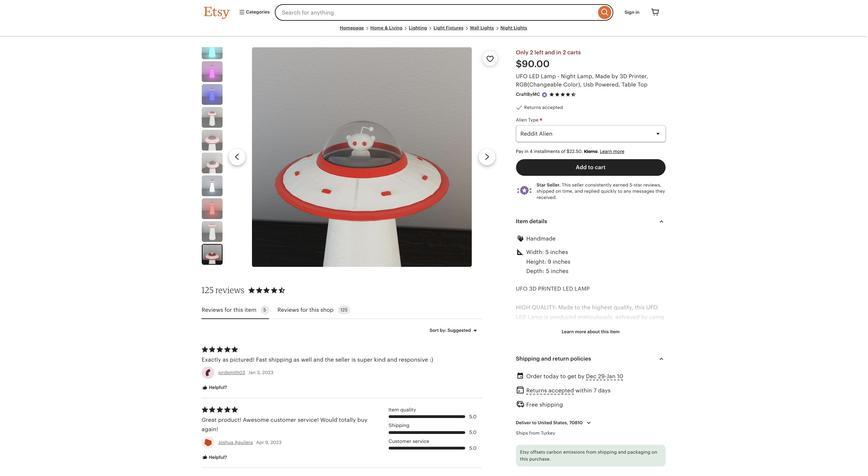 Task type: vqa. For each thing, say whether or not it's contained in the screenshot.
3rd Bath Spaghetti - 100% natural and vegan body wash link
no



Task type: locate. For each thing, give the bounding box(es) containing it.
about
[[588, 329, 600, 335], [577, 437, 593, 443]]

you down ships
[[521, 437, 531, 443]]

product!
[[218, 417, 242, 423]]

shipping up customer
[[389, 423, 410, 429]]

you right "if"
[[642, 371, 652, 377]]

with inside high quality: made to the highest quality, this ufo led lamp is produced meticulously, achieved by using the best leds and our industry-leading 3d printing machines. most importantly, we make them all ready with love and care.
[[516, 343, 528, 348]]

depth:
[[527, 268, 545, 274]]

led up rgb(changeable
[[529, 74, 540, 79]]

to left cart
[[588, 164, 594, 170]]

klarna
[[584, 149, 598, 154]]

seller left the super
[[336, 357, 350, 363]]

2 lights from the left
[[514, 25, 528, 30]]

home & living link
[[371, 25, 403, 30]]

2 horizontal spatial shipping
[[598, 450, 617, 455]]

1 helpful? from the top
[[208, 385, 227, 390]]

on inside this seller consistently earned 5-star reviews, shipped on time, and replied quickly to any messages they received.
[[556, 189, 562, 194]]

printed
[[538, 286, 562, 292]]

2 horizontal spatial the
[[582, 305, 591, 311]]

night up color),
[[561, 74, 576, 79]]

printing
[[631, 324, 653, 330]]

1 horizontal spatial our
[[594, 437, 603, 443]]

products,
[[605, 437, 631, 443]]

for for shop
[[301, 307, 308, 313]]

0 vertical spatial made
[[596, 74, 610, 79]]

ufo for ufo 3d printed led lamp
[[516, 286, 528, 292]]

2 vertical spatial from
[[587, 450, 597, 455]]

star seller.
[[537, 182, 561, 188]]

returns for returns accepted
[[525, 105, 541, 110]]

to down earned
[[618, 189, 623, 194]]

1 horizontal spatial for
[[301, 307, 308, 313]]

2 reviews from the left
[[278, 307, 299, 313]]

on inside etsy offsets carbon emissions from shipping and packaging on this purchase.
[[652, 450, 658, 455]]

star
[[537, 182, 546, 188]]

shipping right fast
[[269, 357, 292, 363]]

0 vertical spatial returns
[[525, 105, 541, 110]]

0 vertical spatial item
[[245, 307, 257, 313]]

0 horizontal spatial for
[[225, 307, 232, 313]]

to left ask
[[550, 446, 555, 452]]

2 left carts
[[563, 50, 566, 55]]

0 vertical spatial from
[[532, 380, 545, 386]]

to inside if you have a question about our products, please do not hesitate to ask us.
[[550, 446, 555, 452]]

2 vertical spatial inches
[[551, 268, 569, 274]]

0 vertical spatial 3d
[[620, 74, 628, 79]]

categories button
[[234, 6, 273, 19]]

as right the exactly
[[223, 357, 229, 363]]

1 horizontal spatial reviews
[[278, 307, 299, 313]]

1 vertical spatial 5.0
[[470, 430, 477, 435]]

received.
[[537, 195, 557, 200]]

with down "machines."
[[516, 343, 528, 348]]

on down do
[[652, 450, 658, 455]]

0 vertical spatial ufo
[[516, 74, 528, 79]]

to up ships from turkey
[[533, 420, 537, 426]]

more inside dropdown button
[[575, 329, 587, 335]]

jan left 3,
[[249, 370, 256, 375]]

returns up type
[[525, 105, 541, 110]]

1 horizontal spatial lights
[[514, 25, 528, 30]]

ufo led lamp - night lamp, made by 3d printer, rgb(changeable color), usb powered, table top
[[516, 74, 649, 88]]

craftbymc link
[[516, 92, 540, 97]]

the right well on the left bottom of page
[[325, 357, 334, 363]]

1 horizontal spatial the
[[516, 324, 525, 330]]

and inside this seller consistently earned 5-star reviews, shipped on time, and replied quickly to any messages they received.
[[575, 189, 583, 194]]

2 vertical spatial ufo
[[647, 305, 658, 311]]

a up can
[[555, 399, 558, 405]]

1 vertical spatial returns
[[527, 388, 547, 394]]

0 vertical spatial 2023
[[262, 370, 274, 375]]

shipping up the adapter. on the bottom right of page
[[516, 356, 540, 362]]

5.0 for quality
[[470, 414, 477, 420]]

helpful? down joshua
[[208, 455, 227, 460]]

returns for returns accepted within 7 days
[[527, 388, 547, 394]]

to up produced
[[575, 305, 581, 311]]

the up meticulously, at the bottom of page
[[582, 305, 591, 311]]

2 vertical spatial with
[[619, 409, 630, 414]]

by right the get
[[578, 374, 585, 380]]

converter
[[564, 371, 590, 377]]

shipping and return policies button
[[510, 351, 672, 368]]

lights for wall lights
[[481, 25, 494, 30]]

0 horizontal spatial lights
[[481, 25, 494, 30]]

0 horizontal spatial shipping
[[389, 423, 410, 429]]

shop
[[321, 307, 334, 313]]

inches for depth: 5 inches
[[551, 268, 569, 274]]

item for item details
[[516, 219, 528, 225]]

a down local at the bottom
[[523, 418, 526, 424]]

and right kind
[[387, 357, 398, 363]]

2 vertical spatial led
[[516, 314, 527, 320]]

this inside high quality: made to the highest quality, this ufo led lamp is produced meticulously, achieved by using the best leds and our industry-leading 3d printing machines. most importantly, we make them all ready with love and care.
[[635, 305, 645, 311]]

shipping
[[516, 356, 540, 362], [389, 423, 410, 429]]

table
[[622, 82, 637, 88]]

1 for from the left
[[225, 307, 232, 313]]

1 lights from the left
[[481, 25, 494, 30]]

a down turkey
[[547, 437, 550, 443]]

you inside ergonomics: the product works with a 12 volt adapter. us plug converter will be sent also, if you order from usa.
[[642, 371, 652, 377]]

and right left
[[545, 50, 555, 55]]

lights for night lights
[[514, 25, 528, 30]]

made inside high quality: made to the highest quality, this ufo led lamp is produced meticulously, achieved by using the best leds and our industry-leading 3d printing machines. most importantly, we make them all ready with love and care.
[[559, 305, 574, 311]]

super
[[358, 357, 373, 363]]

125 for 125
[[341, 308, 348, 313]]

0 horizontal spatial led
[[516, 314, 527, 320]]

if inside if you have a question about our products, please do not hesitate to ask us.
[[516, 437, 520, 443]]

0 vertical spatial lamp
[[541, 74, 556, 79]]

to inside high quality: made to the highest quality, this ufo led lamp is produced meticulously, achieved by using the best leds and our industry-leading 3d printing machines. most importantly, we make them all ready with love and care.
[[575, 305, 581, 311]]

you up local at the bottom
[[521, 399, 531, 405]]

shipped
[[537, 189, 555, 194]]

1 vertical spatial on
[[652, 450, 658, 455]]

tab list
[[202, 302, 482, 319]]

1 vertical spatial inches
[[553, 259, 571, 265]]

1 vertical spatial shipping
[[389, 423, 410, 429]]

helpful? button for exactly as pictured! fast shipping as well and the seller is super kind and responsive :)
[[197, 382, 232, 394]]

on down seller.
[[556, 189, 562, 194]]

only 2 left and in 2 carts $90.00
[[516, 50, 581, 69]]

and inside etsy offsets carbon emissions from shipping and packaging on this purchase.
[[618, 450, 627, 455]]

for down reviews at the left
[[225, 307, 232, 313]]

star
[[634, 182, 643, 188]]

reviews
[[216, 285, 244, 296]]

depth: 5 inches
[[527, 268, 569, 274]]

ufo up high
[[516, 286, 528, 292]]

in
[[636, 10, 640, 15], [557, 50, 562, 55], [525, 149, 529, 154], [601, 399, 606, 405], [643, 409, 648, 414]]

0 vertical spatial night
[[501, 25, 513, 30]]

is
[[545, 314, 549, 320], [352, 357, 356, 363]]

-
[[558, 74, 560, 79]]

with up sent
[[610, 361, 622, 367]]

2023 right 3,
[[262, 370, 274, 375]]

125 left reviews at the left
[[202, 285, 214, 296]]

messages
[[633, 189, 655, 194]]

free shipping
[[527, 402, 563, 408]]

shipping inside dropdown button
[[516, 356, 540, 362]]

2 2 from the left
[[563, 50, 566, 55]]

menu bar
[[204, 25, 664, 37]]

and right time,
[[575, 189, 583, 194]]

in inside button
[[636, 10, 640, 15]]

item inside dropdown button
[[516, 219, 528, 225]]

9,
[[265, 440, 269, 445]]

for left shop
[[301, 307, 308, 313]]

banner
[[191, 0, 676, 25]]

1 vertical spatial learn
[[562, 329, 574, 335]]

Search for anything text field
[[275, 4, 597, 21]]

night right wall lights
[[501, 25, 513, 30]]

from up have
[[530, 431, 540, 436]]

ufo inside ufo led lamp - night lamp, made by 3d printer, rgb(changeable color), usb powered, table top
[[516, 74, 528, 79]]

1 horizontal spatial by
[[612, 74, 619, 79]]

communicate
[[580, 409, 617, 414]]

1 horizontal spatial 2
[[563, 50, 566, 55]]

if up local at the bottom
[[516, 399, 520, 405]]

0 horizontal spatial ufo led lamp night lamp made by 3d printer rgbchangeable reddit alien image
[[202, 245, 222, 264]]

1 horizontal spatial 125
[[341, 308, 348, 313]]

lighting
[[409, 25, 427, 30]]

deliver to united states, 70810 button
[[511, 416, 599, 430]]

0 vertical spatial helpful?
[[208, 385, 227, 390]]

product
[[570, 361, 591, 367]]

shipping down 'products,'
[[598, 450, 617, 455]]

if down ships
[[516, 437, 520, 443]]

of inside if you provide a phone number in personalization, your local courier can easily communicate with you in case of a problem.
[[516, 418, 522, 424]]

shipping for shipping
[[389, 423, 410, 429]]

problem.
[[528, 418, 552, 424]]

lamp up best
[[528, 314, 543, 320]]

0 horizontal spatial as
[[223, 357, 229, 363]]

would
[[321, 417, 338, 423]]

1 vertical spatial from
[[530, 431, 540, 436]]

ufo led lamp night lamp made by 3d printer rgbchangeable image 4 image
[[202, 107, 223, 128]]

0 horizontal spatial shipping
[[269, 357, 292, 363]]

sort by: suggested button
[[425, 324, 485, 338]]

0 horizontal spatial our
[[566, 324, 575, 330]]

0 vertical spatial 125
[[202, 285, 214, 296]]

height: 9 inches
[[527, 259, 571, 265]]

in left carts
[[557, 50, 562, 55]]

and left return at bottom
[[542, 356, 552, 362]]

5.0 for service
[[470, 446, 477, 451]]

2 vertical spatial 3d
[[622, 324, 630, 330]]

we
[[594, 333, 602, 339]]

lamp inside high quality: made to the highest quality, this ufo led lamp is produced meticulously, achieved by using the best leds and our industry-leading 3d printing machines. most importantly, we make them all ready with love and care.
[[528, 314, 543, 320]]

:)
[[430, 357, 434, 363]]

2 vertical spatial 5.0
[[470, 446, 477, 451]]

1 vertical spatial made
[[559, 305, 574, 311]]

0 vertical spatial on
[[556, 189, 562, 194]]

lights right wall
[[481, 25, 494, 30]]

1 horizontal spatial seller
[[572, 182, 584, 188]]

0 vertical spatial if
[[516, 399, 520, 405]]

returns up "provide"
[[527, 388, 547, 394]]

great product! awesome customer service! would totally buy again!
[[202, 417, 368, 433]]

as left well on the left bottom of page
[[294, 357, 300, 363]]

lamp left -
[[541, 74, 556, 79]]

the left best
[[516, 324, 525, 330]]

this seller consistently earned 5-star reviews, shipped on time, and replied quickly to any messages they received.
[[537, 182, 666, 200]]

and down the most
[[542, 343, 552, 348]]

accepted down usa.
[[549, 388, 574, 394]]

0 horizontal spatial the
[[325, 357, 334, 363]]

wall lights
[[470, 25, 494, 30]]

3d inside ufo led lamp - night lamp, made by 3d printer, rgb(changeable color), usb powered, table top
[[620, 74, 628, 79]]

1 5.0 from the top
[[470, 414, 477, 420]]

and inside only 2 left and in 2 carts $90.00
[[545, 50, 555, 55]]

fixtures
[[446, 25, 464, 30]]

if for if you have a question about our products, please do not hesitate to ask us.
[[516, 437, 520, 443]]

homepage link
[[340, 25, 364, 30]]

1 horizontal spatial on
[[652, 450, 658, 455]]

0 vertical spatial learn
[[600, 149, 612, 154]]

1 horizontal spatial more
[[614, 149, 625, 154]]

shipping up can
[[540, 402, 563, 408]]

with inside ergonomics: the product works with a 12 volt adapter. us plug converter will be sent also, if you order from usa.
[[610, 361, 622, 367]]

rgb(changeable
[[516, 82, 562, 88]]

height:
[[527, 259, 546, 265]]

0 vertical spatial of
[[561, 149, 566, 154]]

adapter.
[[516, 371, 539, 377]]

seller inside this seller consistently earned 5-star reviews, shipped on time, and replied quickly to any messages they received.
[[572, 182, 584, 188]]

$22.50.
[[567, 149, 583, 154]]

0 vertical spatial with
[[516, 343, 528, 348]]

jan left 10
[[607, 374, 616, 380]]

1 horizontal spatial shipping
[[516, 356, 540, 362]]

night inside ufo led lamp - night lamp, made by 3d printer, rgb(changeable color), usb powered, table top
[[561, 74, 576, 79]]

helpful? button
[[197, 382, 232, 394], [197, 452, 232, 464]]

if
[[516, 399, 520, 405], [516, 437, 520, 443]]

accepted for returns accepted
[[543, 105, 563, 110]]

wall
[[470, 25, 480, 30]]

by inside ufo led lamp - night lamp, made by 3d printer, rgb(changeable color), usb powered, table top
[[612, 74, 619, 79]]

ufo led lamp night lamp made by 3d printer rgbchangeable reddit alien image
[[252, 47, 472, 267], [202, 245, 222, 264]]

0 horizontal spatial jan
[[249, 370, 256, 375]]

is left the super
[[352, 357, 356, 363]]

our up etsy offsets carbon emissions from shipping and packaging on this purchase.
[[594, 437, 603, 443]]

1 vertical spatial of
[[516, 418, 522, 424]]

get
[[568, 374, 577, 380]]

if for if you provide a phone number in personalization, your local courier can easily communicate with you in case of a problem.
[[516, 399, 520, 405]]

inches down 9
[[551, 268, 569, 274]]

item for item quality
[[389, 407, 399, 413]]

by up powered,
[[612, 74, 619, 79]]

1 vertical spatial item
[[389, 407, 399, 413]]

made up powered,
[[596, 74, 610, 79]]

item inside dropdown button
[[610, 329, 620, 335]]

in inside only 2 left and in 2 carts $90.00
[[557, 50, 562, 55]]

us
[[541, 371, 548, 377]]

sort by: suggested
[[430, 328, 471, 333]]

2 horizontal spatial by
[[642, 314, 648, 320]]

us.
[[567, 446, 575, 452]]

ergonomics:
[[516, 361, 557, 367]]

.
[[598, 149, 599, 154]]

0 vertical spatial helpful? button
[[197, 382, 232, 394]]

if inside if you provide a phone number in personalization, your local courier can easily communicate with you in case of a problem.
[[516, 399, 520, 405]]

reviews,
[[644, 182, 662, 188]]

0 horizontal spatial is
[[352, 357, 356, 363]]

helpful? down 'jordsmith03'
[[208, 385, 227, 390]]

inches up 9
[[551, 250, 568, 255]]

ufo led lamp night lamp made by 3d printer rgbchangeable none image
[[202, 199, 223, 219]]

seller right this
[[572, 182, 584, 188]]

2023 right 9,
[[271, 440, 282, 445]]

2 helpful? from the top
[[208, 455, 227, 460]]

accepted
[[543, 105, 563, 110], [549, 388, 574, 394]]

offsets
[[531, 450, 546, 455]]

helpful? button for great product! awesome customer service! would totally buy again!
[[197, 452, 232, 464]]

about inside dropdown button
[[588, 329, 600, 335]]

2 left left
[[530, 50, 534, 55]]

from down order on the right bottom of the page
[[532, 380, 545, 386]]

1 vertical spatial night
[[561, 74, 576, 79]]

2 helpful? button from the top
[[197, 452, 232, 464]]

plug
[[550, 371, 562, 377]]

sign in button
[[620, 6, 645, 19]]

0 vertical spatial 5.0
[[470, 414, 477, 420]]

3 5.0 from the top
[[470, 446, 477, 451]]

learn more button
[[600, 149, 625, 154]]

1 horizontal spatial shipping
[[540, 402, 563, 408]]

1 reviews from the left
[[202, 307, 223, 313]]

0 vertical spatial about
[[588, 329, 600, 335]]

0 horizontal spatial learn
[[562, 329, 574, 335]]

1 vertical spatial our
[[594, 437, 603, 443]]

None search field
[[275, 4, 614, 21]]

learn right . at the top right of the page
[[600, 149, 612, 154]]

led down high
[[516, 314, 527, 320]]

inches for width: 5 inches
[[551, 250, 568, 255]]

0 horizontal spatial 125
[[202, 285, 214, 296]]

0 vertical spatial accepted
[[543, 105, 563, 110]]

2 for from the left
[[301, 307, 308, 313]]

deliver to united states, 70810
[[516, 420, 583, 426]]

led left "lamp"
[[563, 286, 573, 292]]

1 vertical spatial 5
[[546, 268, 550, 274]]

menu bar containing homepage
[[204, 25, 664, 37]]

made up produced
[[559, 305, 574, 311]]

a left 12
[[623, 361, 626, 367]]

3d inside high quality: made to the highest quality, this ufo led lamp is produced meticulously, achieved by using the best leds and our industry-leading 3d printing machines. most importantly, we make them all ready with love and care.
[[622, 324, 630, 330]]

this inside etsy offsets carbon emissions from shipping and packaging on this purchase.
[[520, 457, 528, 462]]

0 horizontal spatial of
[[516, 418, 522, 424]]

0 horizontal spatial night
[[501, 25, 513, 30]]

of down local at the bottom
[[516, 418, 522, 424]]

2 vertical spatial the
[[325, 357, 334, 363]]

1 vertical spatial lamp
[[528, 314, 543, 320]]

1 vertical spatial item
[[610, 329, 620, 335]]

quality:
[[532, 305, 557, 311]]

and down 'products,'
[[618, 450, 627, 455]]

ufo down $90.00 on the right top of page
[[516, 74, 528, 79]]

accepted down star_seller image
[[543, 105, 563, 110]]

returns
[[525, 105, 541, 110], [527, 388, 547, 394]]

2 vertical spatial by
[[578, 374, 585, 380]]

to inside button
[[588, 164, 594, 170]]

item left the details
[[516, 219, 528, 225]]

by up 'printing'
[[642, 314, 648, 320]]

in right sign
[[636, 10, 640, 15]]

is up leds
[[545, 314, 549, 320]]

dec
[[586, 374, 597, 380]]

helpful? button down joshua
[[197, 452, 232, 464]]

ufo led lamp night lamp made by 3d printer rgbchangeable image 7 image
[[202, 176, 223, 196]]

from right emissions
[[587, 450, 597, 455]]

1 vertical spatial about
[[577, 437, 593, 443]]

this
[[562, 182, 571, 188]]

1 horizontal spatial made
[[596, 74, 610, 79]]

ufo up "using"
[[647, 305, 658, 311]]

2 as from the left
[[294, 357, 300, 363]]

1 vertical spatial accepted
[[549, 388, 574, 394]]

helpful? button down 'jordsmith03'
[[197, 382, 232, 394]]

star_seller image
[[542, 92, 548, 98]]

about inside if you have a question about our products, please do not hesitate to ask us.
[[577, 437, 593, 443]]

seller
[[572, 182, 584, 188], [336, 357, 350, 363]]

lighting link
[[409, 25, 427, 30]]

1 helpful? button from the top
[[197, 382, 232, 394]]

installments
[[534, 149, 560, 154]]

0 vertical spatial is
[[545, 314, 549, 320]]

tab list containing reviews for this item
[[202, 302, 482, 319]]

led inside ufo led lamp - night lamp, made by 3d printer, rgb(changeable color), usb powered, table top
[[529, 74, 540, 79]]

3d left printed
[[529, 286, 537, 292]]

light fixtures link
[[434, 25, 464, 30]]

1 horizontal spatial item
[[610, 329, 620, 335]]

1 if from the top
[[516, 399, 520, 405]]

our up importantly,
[[566, 324, 575, 330]]

125 right shop
[[341, 308, 348, 313]]

ufo led lamp night lamp made by 3d printer rgbchangeable image 3 image
[[202, 84, 223, 105]]

3d up table
[[620, 74, 628, 79]]

2 vertical spatial shipping
[[598, 450, 617, 455]]

buy
[[358, 417, 368, 423]]

2 if from the top
[[516, 437, 520, 443]]

0 vertical spatial by
[[612, 74, 619, 79]]

wall lights link
[[470, 25, 494, 30]]

in up 'communicate'
[[601, 399, 606, 405]]

left
[[535, 50, 544, 55]]

1 horizontal spatial item
[[516, 219, 528, 225]]

item left quality
[[389, 407, 399, 413]]

etsy offsets carbon emissions from shipping and packaging on this purchase.
[[520, 450, 658, 462]]

1 vertical spatial ufo
[[516, 286, 528, 292]]

with down personalization,
[[619, 409, 630, 414]]

exactly as pictured! fast shipping as well and the seller is super kind and responsive :)
[[202, 357, 434, 363]]

0 vertical spatial our
[[566, 324, 575, 330]]

1 vertical spatial led
[[563, 286, 573, 292]]

0 horizontal spatial 2
[[530, 50, 534, 55]]

learn down produced
[[562, 329, 574, 335]]

of left $22.50.
[[561, 149, 566, 154]]

$90.00
[[516, 59, 550, 69]]

on for packaging
[[652, 450, 658, 455]]

high
[[516, 305, 531, 311]]

0 horizontal spatial on
[[556, 189, 562, 194]]

lights up only
[[514, 25, 528, 30]]

handmade
[[527, 236, 556, 242]]

on for shipped
[[556, 189, 562, 194]]

learn
[[600, 149, 612, 154], [562, 329, 574, 335]]

1 vertical spatial seller
[[336, 357, 350, 363]]

to inside this seller consistently earned 5-star reviews, shipped on time, and replied quickly to any messages they received.
[[618, 189, 623, 194]]

1 horizontal spatial led
[[529, 74, 540, 79]]

3d up them
[[622, 324, 630, 330]]

more
[[614, 149, 625, 154], [575, 329, 587, 335]]

0 horizontal spatial item
[[389, 407, 399, 413]]

1 vertical spatial 125
[[341, 308, 348, 313]]

5 for depth:
[[546, 268, 550, 274]]

to left the get
[[561, 374, 566, 380]]

inches right 9
[[553, 259, 571, 265]]



Task type: describe. For each thing, give the bounding box(es) containing it.
ufo led lamp night lamp made by 3d printer rgbchangeable image 2 image
[[202, 61, 223, 82]]

carts
[[568, 50, 581, 55]]

ufo for ufo led lamp - night lamp, made by 3d printer, rgb(changeable color), usb powered, table top
[[516, 74, 528, 79]]

1 horizontal spatial learn
[[600, 149, 612, 154]]

quality
[[401, 407, 416, 413]]

leading
[[601, 324, 621, 330]]

our inside high quality: made to the highest quality, this ufo led lamp is produced meticulously, achieved by using the best leds and our industry-leading 3d printing machines. most importantly, we make them all ready with love and care.
[[566, 324, 575, 330]]

is inside high quality: made to the highest quality, this ufo led lamp is produced meticulously, achieved by using the best leds and our industry-leading 3d printing machines. most importantly, we make them all ready with love and care.
[[545, 314, 549, 320]]

leds
[[540, 324, 553, 330]]

ready
[[643, 333, 658, 339]]

learn more about this item button
[[557, 326, 625, 338]]

not
[[516, 446, 525, 452]]

please
[[632, 437, 650, 443]]

12
[[628, 361, 634, 367]]

return
[[553, 356, 569, 362]]

none search field inside banner
[[275, 4, 614, 21]]

lamp inside ufo led lamp - night lamp, made by 3d printer, rgb(changeable color), usb powered, table top
[[541, 74, 556, 79]]

shipping inside etsy offsets carbon emissions from shipping and packaging on this purchase.
[[598, 450, 617, 455]]

lamp,
[[578, 74, 594, 79]]

joshua aguilera apr 9, 2023
[[218, 440, 282, 445]]

add to cart
[[576, 164, 606, 170]]

you down personalization,
[[632, 409, 642, 414]]

5 for width:
[[546, 250, 549, 255]]

led inside high quality: made to the highest quality, this ufo led lamp is produced meticulously, achieved by using the best leds and our industry-leading 3d printing machines. most importantly, we make them all ready with love and care.
[[516, 314, 527, 320]]

can
[[552, 409, 561, 414]]

reviews for reviews for this shop
[[278, 307, 299, 313]]

width:
[[527, 250, 544, 255]]

service!
[[298, 417, 319, 423]]

love
[[529, 343, 541, 348]]

shipping for shipping and return policies
[[516, 356, 540, 362]]

usb
[[584, 82, 594, 88]]

achieved
[[616, 314, 640, 320]]

1 vertical spatial shipping
[[540, 402, 563, 408]]

ufo led lamp night lamp made by 3d printer rgbchangeable image 5 image
[[202, 130, 223, 151]]

time,
[[563, 189, 574, 194]]

usa.
[[547, 380, 560, 386]]

works
[[593, 361, 609, 367]]

only
[[516, 50, 529, 55]]

125 reviews
[[202, 285, 244, 296]]

1 2 from the left
[[530, 50, 534, 55]]

craftbymc
[[516, 92, 540, 97]]

1 vertical spatial the
[[516, 324, 525, 330]]

ufo led lamp night lamp made by 3d printer rgbchangeable image 1 image
[[202, 39, 223, 59]]

and down produced
[[554, 324, 565, 330]]

pay in 4 installments of $22.50. klarna . learn more
[[516, 149, 625, 154]]

our inside if you have a question about our products, please do not hesitate to ask us.
[[594, 437, 603, 443]]

light fixtures
[[434, 25, 464, 30]]

quality,
[[614, 305, 634, 311]]

using
[[650, 314, 665, 320]]

home & living
[[371, 25, 403, 30]]

machines.
[[516, 333, 544, 339]]

item details button
[[510, 213, 672, 230]]

by inside high quality: made to the highest quality, this ufo led lamp is produced meticulously, achieved by using the best leds and our industry-leading 3d printing machines. most importantly, we make them all ready with love and care.
[[642, 314, 648, 320]]

a inside ergonomics: the product works with a 12 volt adapter. us plug converter will be sent also, if you order from usa.
[[623, 361, 626, 367]]

provide
[[533, 399, 553, 405]]

if you have a question about our products, please do not hesitate to ask us.
[[516, 437, 658, 452]]

order
[[516, 380, 531, 386]]

1 vertical spatial 3d
[[529, 286, 537, 292]]

and inside dropdown button
[[542, 356, 552, 362]]

1 horizontal spatial jan
[[607, 374, 616, 380]]

sort
[[430, 328, 439, 333]]

policies
[[571, 356, 591, 362]]

0 horizontal spatial by
[[578, 374, 585, 380]]

70810
[[570, 420, 583, 426]]

0 vertical spatial the
[[582, 305, 591, 311]]

ships from turkey
[[516, 431, 556, 436]]

earned
[[613, 182, 629, 188]]

from inside etsy offsets carbon emissions from shipping and packaging on this purchase.
[[587, 450, 597, 455]]

sent
[[610, 371, 622, 377]]

0 horizontal spatial item
[[245, 307, 257, 313]]

living
[[389, 25, 403, 30]]

you inside if you have a question about our products, please do not hesitate to ask us.
[[521, 437, 531, 443]]

1 as from the left
[[223, 357, 229, 363]]

within
[[576, 388, 592, 394]]

number
[[578, 399, 599, 405]]

ufo led lamp night lamp made by 3d printer rgbchangeable green alien image
[[202, 153, 223, 174]]

any
[[624, 189, 632, 194]]

united
[[538, 420, 552, 426]]

a inside if you have a question about our products, please do not hesitate to ask us.
[[547, 437, 550, 443]]

this inside dropdown button
[[601, 329, 609, 335]]

dec 29-jan 10 button
[[586, 372, 624, 382]]

awesome
[[243, 417, 269, 423]]

helpful? for exactly as pictured! fast shipping as well and the seller is super kind and responsive :)
[[208, 385, 227, 390]]

2 horizontal spatial led
[[563, 286, 573, 292]]

made inside ufo led lamp - night lamp, made by 3d printer, rgb(changeable color), usb powered, table top
[[596, 74, 610, 79]]

in left 4
[[525, 149, 529, 154]]

for for item
[[225, 307, 232, 313]]

the
[[558, 361, 568, 367]]

shipping and return policies
[[516, 356, 591, 362]]

inches for height: 9 inches
[[553, 259, 571, 265]]

0 vertical spatial more
[[614, 149, 625, 154]]

returns accepted
[[525, 105, 563, 110]]

1 horizontal spatial of
[[561, 149, 566, 154]]

volt
[[635, 361, 646, 367]]

aguilera
[[235, 440, 253, 445]]

courier
[[531, 409, 550, 414]]

deliver
[[516, 420, 531, 426]]

packaging
[[628, 450, 651, 455]]

29-
[[598, 374, 607, 380]]

125 for 125 reviews
[[202, 285, 214, 296]]

ufo led lamp night lamp made by 3d printer rgbchangeable image 9 image
[[202, 221, 223, 242]]

order
[[527, 374, 542, 380]]

with inside if you provide a phone number in personalization, your local courier can easily communicate with you in case of a problem.
[[619, 409, 630, 414]]

learn inside learn more about this item dropdown button
[[562, 329, 574, 335]]

them
[[620, 333, 634, 339]]

and right well on the left bottom of page
[[314, 357, 324, 363]]

item details
[[516, 219, 547, 225]]

night lights
[[501, 25, 528, 30]]

helpful? for great product! awesome customer service! would totally buy again!
[[208, 455, 227, 460]]

suggested
[[448, 328, 471, 333]]

5 inside tab list
[[263, 308, 266, 313]]

have
[[533, 437, 546, 443]]

if you provide a phone number in personalization, your local courier can easily communicate with you in case of a problem.
[[516, 399, 664, 424]]

accepted for returns accepted within 7 days
[[549, 388, 574, 394]]

lamp
[[575, 286, 590, 292]]

2 5.0 from the top
[[470, 430, 477, 435]]

ufo inside high quality: made to the highest quality, this ufo led lamp is produced meticulously, achieved by using the best leds and our industry-leading 3d printing machines. most importantly, we make them all ready with love and care.
[[647, 305, 658, 311]]

banner containing categories
[[191, 0, 676, 25]]

hesitate
[[527, 446, 548, 452]]

0 vertical spatial shipping
[[269, 357, 292, 363]]

1 vertical spatial 2023
[[271, 440, 282, 445]]

jordsmith03
[[218, 370, 245, 375]]

days
[[599, 388, 611, 394]]

by:
[[440, 328, 447, 333]]

quickly
[[601, 189, 617, 194]]

in left case at the right bottom of the page
[[643, 409, 648, 414]]

reviews for reviews for this item
[[202, 307, 223, 313]]

they
[[656, 189, 666, 194]]

customer
[[389, 439, 412, 444]]

ergonomics: the product works with a 12 volt adapter. us plug converter will be sent also, if you order from usa.
[[516, 361, 652, 386]]

to inside 'dropdown button'
[[533, 420, 537, 426]]

1 horizontal spatial ufo led lamp night lamp made by 3d printer rgbchangeable reddit alien image
[[252, 47, 472, 267]]

pay
[[516, 149, 524, 154]]

from inside ergonomics: the product works with a 12 volt adapter. us plug converter will be sent also, if you order from usa.
[[532, 380, 545, 386]]

best
[[527, 324, 538, 330]]

do
[[651, 437, 658, 443]]

great
[[202, 417, 217, 423]]

powered,
[[596, 82, 621, 88]]

ships
[[516, 431, 528, 436]]

make
[[604, 333, 618, 339]]



